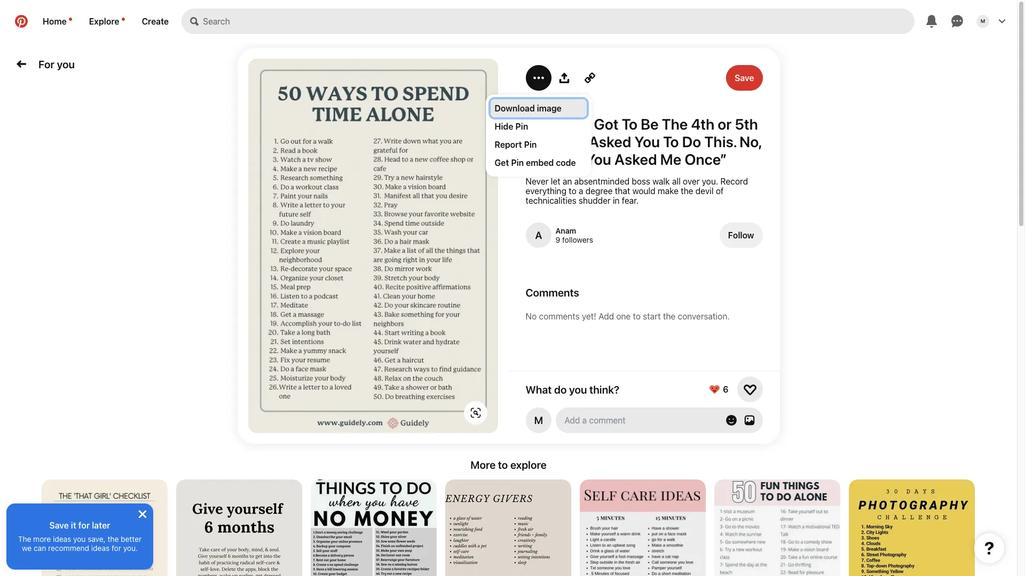 Task type: vqa. For each thing, say whether or not it's contained in the screenshot.
right You
yes



Task type: describe. For each thing, give the bounding box(es) containing it.
more
[[33, 535, 51, 544]]

1 horizontal spatial ideas
[[91, 544, 110, 553]]

follow button
[[720, 223, 763, 248]]

start
[[643, 312, 661, 321]]

make
[[658, 186, 679, 196]]

comments button
[[526, 287, 763, 299]]

explore link
[[81, 9, 133, 34]]

more to explore
[[471, 459, 547, 472]]

home
[[43, 17, 67, 26]]

we
[[22, 544, 32, 553]]

1 horizontal spatial you
[[635, 133, 660, 151]]

maria williams image
[[977, 15, 989, 28]]

this contains an image of: self, self improvement tips, self care activities image
[[445, 480, 571, 577]]

hide
[[495, 122, 513, 131]]

0 horizontal spatial to
[[498, 459, 508, 472]]

better
[[121, 535, 142, 544]]

degree
[[586, 186, 613, 196]]

code
[[556, 158, 576, 168]]

me
[[660, 151, 682, 168]]

comments
[[539, 312, 580, 321]]

create link
[[133, 9, 177, 34]]

6
[[723, 385, 729, 395]]

boredpanda.com link
[[526, 97, 591, 107]]

no
[[526, 312, 537, 321]]

download image
[[495, 104, 562, 113]]

the inside never let an absentminded boss walk all over you. record everything to a degree that would make the devil of technicalities shudder in fear.
[[681, 186, 693, 196]]

yet!
[[582, 312, 596, 321]]

select an emoji image
[[726, 415, 737, 426]]

record
[[721, 177, 748, 186]]

you. inside never let an absentminded boss walk all over you. record everything to a degree that would make the devil of technicalities shudder in fear.
[[702, 177, 718, 186]]

0 vertical spatial for
[[78, 521, 90, 531]]

once"
[[685, 151, 727, 168]]

what
[[526, 384, 552, 396]]

more
[[471, 459, 496, 472]]

that
[[615, 186, 630, 196]]

0 horizontal spatial to
[[622, 115, 638, 133]]

anam 9 followers
[[556, 226, 593, 245]]

get pin embed code
[[495, 158, 576, 168]]

or
[[718, 115, 732, 133]]

for you
[[38, 58, 75, 70]]

do
[[682, 133, 701, 151]]

pin for report
[[524, 140, 537, 150]]

image
[[537, 104, 562, 113]]

"this has got to be the 4th or 5th time i've asked you to do this. no, actually, you asked me once" link
[[526, 115, 763, 168]]

follow
[[728, 231, 754, 240]]

report pin
[[495, 140, 537, 150]]

save,
[[88, 535, 106, 544]]

this contains an image of: the miracle manifestation guide - fast & self-proven results - payhip image
[[176, 480, 302, 577]]

of
[[716, 186, 724, 196]]

this contains an image of: fun things to do alone image
[[714, 480, 840, 577]]

"this has got to be the 4th or 5th time i've asked you to do this. no, actually, you asked me once"
[[526, 115, 761, 168]]

for
[[38, 58, 54, 70]]

mariaaawilliams image
[[526, 408, 551, 434]]

got
[[594, 115, 619, 133]]

1 vertical spatial you
[[569, 384, 587, 396]]

to inside never let an absentminded boss walk all over you. record everything to a degree that would make the devil of technicalities shudder in fear.
[[569, 186, 577, 196]]

explore
[[510, 459, 547, 472]]

Add a comment field
[[565, 416, 715, 426]]

embed
[[526, 158, 554, 168]]

0 horizontal spatial ideas
[[53, 535, 71, 544]]

no,
[[740, 133, 761, 151]]

would
[[633, 186, 656, 196]]

hide pin
[[495, 122, 528, 131]]

the inside save it for later the more ideas you save, the better we can recommend ideas for you.
[[108, 535, 119, 544]]

"this
[[526, 115, 561, 133]]

comments
[[526, 287, 579, 299]]

this.
[[705, 133, 736, 151]]

add
[[599, 312, 614, 321]]

4th
[[691, 115, 715, 133]]

save for save it for later the more ideas you save, the better we can recommend ideas for you.
[[49, 521, 69, 531]]

the inside save it for later the more ideas you save, the better we can recommend ideas for you.
[[18, 535, 31, 544]]

Search text field
[[203, 9, 915, 34]]

1 vertical spatial for
[[112, 544, 121, 553]]

5th
[[735, 115, 758, 133]]

9
[[556, 235, 560, 245]]

0 horizontal spatial you
[[586, 151, 611, 168]]

a
[[579, 186, 583, 196]]

recommend
[[48, 544, 89, 553]]

it
[[71, 521, 76, 531]]

devil
[[696, 186, 714, 196]]

this contains an image of: this account collects the most beautiful and witty tumblr conversations, and here are the 50 best ones image
[[311, 480, 437, 577]]

walk
[[653, 177, 670, 186]]

1 horizontal spatial to
[[663, 133, 679, 151]]



Task type: locate. For each thing, give the bounding box(es) containing it.
for
[[78, 521, 90, 531], [112, 544, 121, 553]]

search icon image
[[190, 17, 199, 26]]

you down it
[[73, 535, 86, 544]]

the right start on the bottom right of the page
[[663, 312, 676, 321]]

1 horizontal spatial save
[[735, 73, 754, 83]]

do
[[554, 384, 567, 396]]

download
[[495, 104, 535, 113]]

actually,
[[526, 151, 583, 168]]

0 horizontal spatial for
[[78, 521, 90, 531]]

to right one at the right bottom of the page
[[633, 312, 641, 321]]

in
[[613, 196, 620, 206]]

1 horizontal spatial you.
[[702, 177, 718, 186]]

0 horizontal spatial you.
[[123, 544, 138, 553]]

you right "for"
[[57, 58, 75, 70]]

never let an absentminded boss walk all over you. record everything to a degree that would make the devil of technicalities shudder in fear.
[[526, 177, 748, 206]]

you left me
[[635, 133, 660, 151]]

the right be on the right top
[[662, 115, 688, 133]]

notifications image
[[69, 18, 72, 21]]

save
[[735, 73, 754, 83], [49, 521, 69, 531]]

think?
[[590, 384, 620, 396]]

anam link
[[556, 226, 576, 235]]

this contains an image of: "ironically funny and wholesome": 50 of the best wins from guys posted on this twitter page (new pics) image
[[849, 480, 975, 577]]

download image menu item
[[490, 99, 587, 117]]

ideas down it
[[53, 535, 71, 544]]

time
[[526, 133, 559, 151]]

1 vertical spatial the
[[663, 312, 676, 321]]

to left the a
[[569, 186, 577, 196]]

the
[[681, 186, 693, 196], [663, 312, 676, 321], [108, 535, 119, 544]]

boredpanda.com
[[526, 97, 591, 107]]

to right 'more'
[[498, 459, 508, 472]]

home link
[[34, 9, 81, 34]]

1 horizontal spatial the
[[662, 115, 688, 133]]

to
[[622, 115, 638, 133], [663, 133, 679, 151]]

pin right "get"
[[511, 158, 524, 168]]

for you button
[[34, 54, 79, 74]]

to left be on the right top
[[622, 115, 638, 133]]

0 vertical spatial to
[[569, 186, 577, 196]]

conversation.
[[678, 312, 730, 321]]

1 vertical spatial pin
[[524, 140, 537, 150]]

for right it
[[78, 521, 90, 531]]

save it for later the more ideas you save, the better we can recommend ideas for you.
[[18, 521, 142, 553]]

save up 5th
[[735, 73, 754, 83]]

you. inside save it for later the more ideas you save, the better we can recommend ideas for you.
[[123, 544, 138, 553]]

notifications image
[[122, 18, 125, 21]]

0 vertical spatial the
[[662, 115, 688, 133]]

2 vertical spatial pin
[[511, 158, 524, 168]]

let
[[551, 177, 560, 186]]

1 horizontal spatial to
[[569, 186, 577, 196]]

2 vertical spatial the
[[108, 535, 119, 544]]

save for save
[[735, 73, 754, 83]]

0 vertical spatial save
[[735, 73, 754, 83]]

get
[[495, 158, 509, 168]]

pin for hide
[[516, 122, 528, 131]]

you. right save,
[[123, 544, 138, 553]]

2 vertical spatial you
[[73, 535, 86, 544]]

pin
[[516, 122, 528, 131], [524, 140, 537, 150], [511, 158, 524, 168]]

all
[[672, 177, 681, 186]]

ideas
[[53, 535, 71, 544], [91, 544, 110, 553]]

save left it
[[49, 521, 69, 531]]

explore
[[89, 17, 119, 26]]

select a photo image
[[744, 415, 755, 426]]

you inside save it for later the more ideas you save, the better we can recommend ideas for you.
[[73, 535, 86, 544]]

to
[[569, 186, 577, 196], [633, 312, 641, 321], [498, 459, 508, 472]]

list
[[0, 480, 1017, 577]]

you inside button
[[57, 58, 75, 70]]

the left more
[[18, 535, 31, 544]]

absentminded
[[574, 177, 630, 186]]

you up absentminded
[[586, 151, 611, 168]]

you
[[635, 133, 660, 151], [586, 151, 611, 168]]

report
[[495, 140, 522, 150]]

2 vertical spatial to
[[498, 459, 508, 472]]

1 horizontal spatial the
[[663, 312, 676, 321]]

you.
[[702, 177, 718, 186], [123, 544, 138, 553]]

0 vertical spatial you.
[[702, 177, 718, 186]]

0 vertical spatial you
[[57, 58, 75, 70]]

this contains an image of: alexa / digital journal image
[[42, 480, 168, 577]]

the
[[662, 115, 688, 133], [18, 535, 31, 544]]

2 horizontal spatial to
[[633, 312, 641, 321]]

later
[[92, 521, 110, 531]]

fear.
[[622, 196, 639, 206]]

ideas down later
[[91, 544, 110, 553]]

anam avatar link image
[[526, 223, 551, 248]]

the right all
[[681, 186, 693, 196]]

followers
[[562, 235, 593, 245]]

over
[[683, 177, 700, 186]]

0 horizontal spatial the
[[108, 535, 119, 544]]

1 vertical spatial save
[[49, 521, 69, 531]]

pin right hide
[[516, 122, 528, 131]]

pin for get
[[511, 158, 524, 168]]

an
[[563, 177, 572, 186]]

shudder
[[579, 196, 611, 206]]

1 vertical spatial to
[[633, 312, 641, 321]]

never
[[526, 177, 549, 186]]

everything
[[526, 186, 567, 196]]

save inside save it for later the more ideas you save, the better we can recommend ideas for you.
[[49, 521, 69, 531]]

to left do at the right of page
[[663, 133, 679, 151]]

0 horizontal spatial the
[[18, 535, 31, 544]]

you right do
[[569, 384, 587, 396]]

i've
[[562, 133, 586, 151]]

for right save,
[[112, 544, 121, 553]]

one
[[616, 312, 631, 321]]

1 horizontal spatial for
[[112, 544, 121, 553]]

2 horizontal spatial the
[[681, 186, 693, 196]]

0 horizontal spatial save
[[49, 521, 69, 531]]

create
[[142, 17, 169, 26]]

0 vertical spatial pin
[[516, 122, 528, 131]]

the inside "this has got to be the 4th or 5th time i've asked you to do this. no, actually, you asked me once"
[[662, 115, 688, 133]]

can
[[34, 544, 46, 553]]

1 vertical spatial the
[[18, 535, 31, 544]]

has
[[564, 115, 591, 133]]

no comments yet! add one to start the conversation.
[[526, 312, 730, 321]]

pin up get pin embed code
[[524, 140, 537, 150]]

asked up boss
[[615, 151, 657, 168]]

1 vertical spatial you.
[[123, 544, 138, 553]]

be
[[641, 115, 659, 133]]

anam
[[556, 226, 576, 235]]

the right save,
[[108, 535, 119, 544]]

you. right the over
[[702, 177, 718, 186]]

asked right i've
[[589, 133, 631, 151]]

boss
[[632, 177, 650, 186]]

this contains an image of: rubia rumi (rubiarumi) - profile | pinterest image
[[580, 480, 706, 577]]

what do you think?
[[526, 384, 620, 396]]

0 vertical spatial the
[[681, 186, 693, 196]]

technicalities
[[526, 196, 577, 206]]

reaction image
[[744, 383, 756, 396]]



